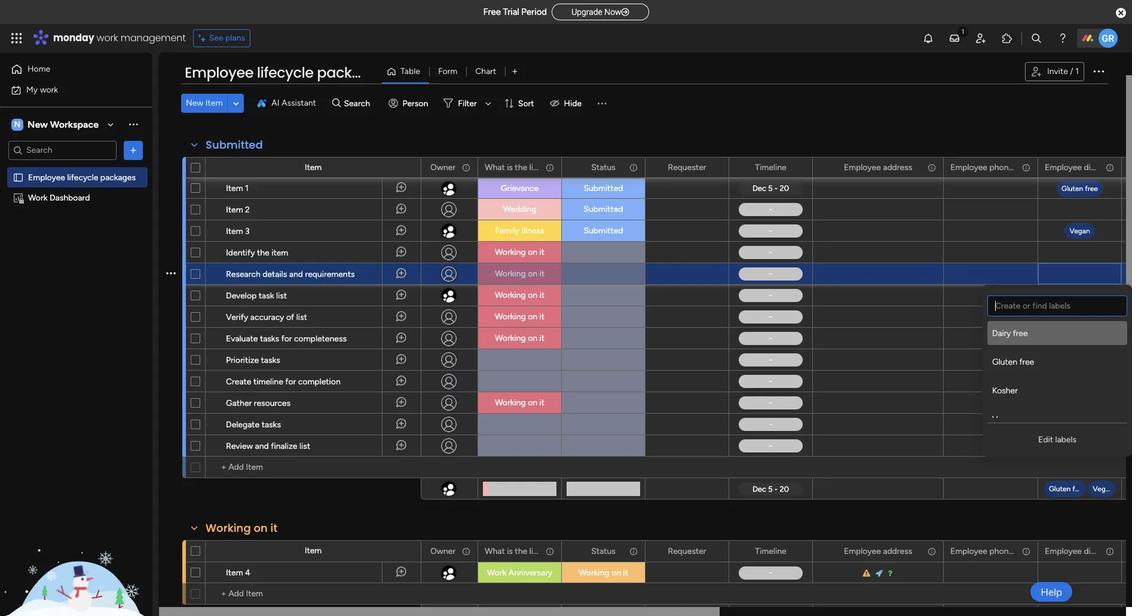 Task type: vqa. For each thing, say whether or not it's contained in the screenshot.
lifecycle inside FIELD
yes



Task type: describe. For each thing, give the bounding box(es) containing it.
submitted inside 'field'
[[206, 138, 263, 152]]

labels
[[1055, 435, 1077, 445]]

2 employee phone number from the top
[[951, 547, 1044, 557]]

family illness
[[495, 226, 544, 236]]

sort
[[518, 98, 534, 109]]

0 vertical spatial gluten
[[1062, 185, 1084, 193]]

list for finalize
[[299, 442, 310, 452]]

1 vertical spatial free
[[1073, 485, 1086, 494]]

delegate
[[226, 420, 260, 430]]

delegate tasks
[[226, 420, 281, 430]]

1 horizontal spatial vegan
[[1093, 485, 1114, 494]]

completion
[[298, 377, 341, 387]]

sort button
[[499, 94, 541, 113]]

question image
[[888, 570, 894, 578]]

requester for 2nd the requester field from the top
[[668, 547, 706, 557]]

ai assistant
[[272, 98, 316, 108]]

Employee lifecycle packages field
[[182, 63, 387, 83]]

workspace
[[50, 119, 99, 130]]

1 vertical spatial gluten
[[1049, 485, 1071, 494]]

new item
[[186, 98, 223, 108]]

column information image for first employee phone number "field" from the bottom of the page
[[1022, 547, 1031, 557]]

packages inside field
[[317, 63, 387, 83]]

column information image for second what is the life event? field from the bottom
[[545, 163, 555, 172]]

develop task list
[[226, 291, 287, 301]]

lottie animation element
[[0, 496, 152, 617]]

new for new workspace
[[28, 119, 48, 130]]

see plans button
[[193, 29, 251, 47]]

gather resources
[[226, 399, 291, 409]]

employee inside employee lifecycle packages field
[[185, 63, 254, 83]]

identify the item
[[226, 248, 288, 258]]

2 owner from the top
[[430, 547, 456, 557]]

list box containing employee lifecycle packages
[[0, 165, 152, 369]]

hide button
[[545, 94, 589, 113]]

0 horizontal spatial vegan
[[1070, 227, 1090, 236]]

work for work dashboard
[[28, 193, 48, 203]]

dapulse close image
[[1116, 7, 1126, 19]]

for for timeline
[[285, 377, 296, 387]]

dashboard
[[50, 193, 90, 203]]

ai
[[272, 98, 280, 108]]

+ Add Item text field
[[212, 461, 416, 475]]

new workspace
[[28, 119, 99, 130]]

edit labels button
[[988, 429, 1128, 453]]

family
[[495, 226, 519, 236]]

column information image for first owner field from the top
[[462, 163, 471, 172]]

home button
[[7, 60, 129, 79]]

2 number from the top
[[1015, 547, 1044, 557]]

1 life from the top
[[529, 162, 541, 172]]

invite / 1
[[1047, 66, 1079, 77]]

/
[[1070, 66, 1074, 77]]

create
[[226, 377, 251, 387]]

invite / 1 button
[[1025, 62, 1085, 81]]

employee lifecycle packages inside field
[[185, 63, 387, 83]]

gather
[[226, 399, 252, 409]]

1 is from the top
[[507, 162, 513, 172]]

create timeline for completion
[[226, 377, 341, 387]]

details
[[263, 270, 287, 280]]

timeline
[[253, 377, 283, 387]]

workspace selection element
[[11, 117, 100, 132]]

anniversary
[[509, 569, 553, 579]]

2 status field from the top
[[588, 546, 619, 559]]

filter
[[458, 98, 477, 109]]

1 horizontal spatial and
[[289, 270, 303, 280]]

1 employee dietary restric field from the top
[[1042, 161, 1132, 174]]

1 owner from the top
[[430, 162, 456, 172]]

edit labels
[[1038, 435, 1077, 445]]

person
[[403, 98, 428, 109]]

menu image
[[596, 97, 608, 109]]

plans
[[225, 33, 245, 43]]

0 horizontal spatial and
[[255, 442, 269, 452]]

inbox image
[[949, 32, 961, 44]]

2 restric from the top
[[1112, 547, 1132, 557]]

greg robinson image
[[1099, 29, 1118, 48]]

add view image
[[512, 67, 517, 76]]

requirements
[[305, 270, 355, 280]]

2 what is the life event? field from the top
[[482, 546, 568, 559]]

1 employee dietary restric from the top
[[1045, 162, 1132, 172]]

2 employee dietary restric from the top
[[1045, 547, 1132, 557]]

event? for second what is the life event? field from the bottom
[[543, 162, 568, 172]]

help button
[[1031, 583, 1073, 603]]

lifecycle inside field
[[257, 63, 314, 83]]

item 3
[[226, 227, 250, 237]]

research
[[226, 270, 261, 280]]

my
[[26, 85, 38, 95]]

1 what is the life event? from the top
[[485, 162, 568, 172]]

upgrade
[[572, 7, 603, 17]]

1 dietary from the top
[[1084, 162, 1110, 172]]

form
[[438, 66, 458, 77]]

chart
[[475, 66, 496, 77]]

item 4
[[226, 569, 250, 579]]

1 status field from the top
[[588, 161, 619, 174]]

2
[[245, 205, 250, 215]]

item 1
[[226, 184, 249, 194]]

management
[[121, 31, 186, 45]]

work anniversary
[[487, 569, 553, 579]]

work for my
[[40, 85, 58, 95]]

item 2
[[226, 205, 250, 215]]

task
[[259, 291, 274, 301]]

1 employee phone number from the top
[[951, 162, 1044, 172]]

free
[[483, 7, 501, 17]]

employee inside list box
[[28, 172, 65, 183]]

accuracy
[[250, 313, 284, 323]]

of
[[286, 313, 294, 323]]

home
[[28, 64, 50, 74]]

new for new item
[[186, 98, 203, 108]]

Search in workspace field
[[25, 143, 100, 157]]

tasks for delegate
[[262, 420, 281, 430]]

tasks for prioritize
[[261, 356, 280, 366]]

lottie animation image
[[0, 496, 152, 617]]

ai assistant button
[[252, 94, 321, 113]]

select product image
[[11, 32, 23, 44]]

employee lifecycle packages inside list box
[[28, 172, 136, 183]]

prioritize tasks
[[226, 356, 280, 366]]

1 vertical spatial gluten free
[[1049, 485, 1086, 494]]

my work button
[[7, 80, 129, 100]]

upgrade now
[[572, 7, 622, 17]]

work for monday
[[97, 31, 118, 45]]

packages inside list box
[[100, 172, 136, 183]]

1 inside button
[[1076, 66, 1079, 77]]

2 employee address field from the top
[[841, 546, 915, 559]]

my work
[[26, 85, 58, 95]]

2 timeline field from the top
[[752, 546, 790, 559]]

the for 2nd what is the life event? field
[[515, 547, 527, 557]]

2 life from the top
[[529, 547, 541, 557]]

column information image for 1st employee address field from the bottom
[[927, 547, 937, 557]]

3
[[245, 227, 250, 237]]

1 timeline field from the top
[[752, 161, 790, 174]]

wedding
[[503, 204, 537, 215]]

now
[[605, 7, 622, 17]]

table
[[401, 66, 420, 77]]

person button
[[384, 94, 435, 113]]

2 status from the top
[[591, 547, 616, 557]]

1 number from the top
[[1015, 162, 1044, 172]]

evaluate tasks for completeness
[[226, 334, 347, 344]]

1 what is the life event? field from the top
[[482, 161, 568, 174]]

help
[[1041, 587, 1062, 599]]



Task type: locate. For each thing, give the bounding box(es) containing it.
1 what from the top
[[485, 162, 505, 172]]

1 vertical spatial requester field
[[665, 546, 709, 559]]

work dashboard
[[28, 193, 90, 203]]

list right of
[[296, 313, 307, 323]]

upgrade now link
[[552, 3, 649, 20]]

1 vertical spatial what
[[485, 547, 505, 557]]

tasks
[[260, 334, 279, 344], [261, 356, 280, 366], [262, 420, 281, 430]]

timeline
[[755, 162, 787, 172], [755, 547, 787, 557]]

and
[[289, 270, 303, 280], [255, 442, 269, 452]]

1 restric from the top
[[1112, 162, 1132, 172]]

what is the life event? field up grievance
[[482, 161, 568, 174]]

period
[[522, 7, 547, 17]]

2 vertical spatial list
[[299, 442, 310, 452]]

1 requester from the top
[[668, 162, 706, 172]]

address for 1st employee address field from the bottom
[[883, 547, 912, 557]]

list box
[[0, 165, 152, 369]]

for for tasks
[[281, 334, 292, 344]]

0 vertical spatial owner
[[430, 162, 456, 172]]

assistant
[[282, 98, 316, 108]]

edit
[[1038, 435, 1053, 445]]

what up work anniversary
[[485, 547, 505, 557]]

Employee phone number field
[[948, 161, 1044, 174], [948, 546, 1044, 559]]

column information image
[[629, 163, 639, 172], [927, 163, 937, 172], [1105, 163, 1115, 172], [462, 547, 471, 557], [545, 547, 555, 557], [1105, 547, 1115, 557]]

Employee dietary restric field
[[1042, 161, 1132, 174], [1042, 546, 1132, 559]]

1 vertical spatial requester
[[668, 547, 706, 557]]

0 horizontal spatial lifecycle
[[67, 172, 98, 183]]

0 vertical spatial list
[[276, 291, 287, 301]]

packages up "search" field
[[317, 63, 387, 83]]

column information image for 1st the status field from the bottom
[[629, 547, 639, 557]]

new left angle down icon
[[186, 98, 203, 108]]

on
[[528, 248, 538, 258], [528, 269, 538, 279], [528, 291, 538, 301], [528, 312, 538, 322], [528, 334, 538, 344], [528, 398, 538, 408], [254, 521, 268, 536], [612, 569, 621, 579]]

1 vertical spatial owner
[[430, 547, 456, 557]]

1 vertical spatial is
[[507, 547, 513, 557]]

0 vertical spatial status field
[[588, 161, 619, 174]]

Submitted field
[[203, 138, 266, 153]]

0 vertical spatial requester field
[[665, 161, 709, 174]]

employee lifecycle packages up ai assistant button
[[185, 63, 387, 83]]

1 vertical spatial timeline field
[[752, 546, 790, 559]]

Requester field
[[665, 161, 709, 174], [665, 546, 709, 559]]

0 horizontal spatial packages
[[100, 172, 136, 183]]

monday work management
[[53, 31, 186, 45]]

1 requester field from the top
[[665, 161, 709, 174]]

status
[[591, 162, 616, 172], [591, 547, 616, 557]]

2 what from the top
[[485, 547, 505, 557]]

grievance
[[501, 184, 539, 194]]

Employee address field
[[841, 161, 915, 174], [841, 546, 915, 559]]

help image
[[1057, 32, 1069, 44]]

angle down image
[[233, 99, 239, 108]]

work right private dashboard icon
[[28, 193, 48, 203]]

0 vertical spatial and
[[289, 270, 303, 280]]

identify
[[226, 248, 255, 258]]

2 vertical spatial the
[[515, 547, 527, 557]]

1 vertical spatial employee address
[[844, 547, 912, 557]]

work left the anniversary on the left
[[487, 569, 507, 579]]

employee dietary restric
[[1045, 162, 1132, 172], [1045, 547, 1132, 557]]

arrow down image
[[481, 96, 496, 111]]

on inside field
[[254, 521, 268, 536]]

item inside button
[[205, 98, 223, 108]]

address
[[883, 162, 912, 172], [883, 547, 912, 557]]

review
[[226, 442, 253, 452]]

2 employee dietary restric field from the top
[[1042, 546, 1132, 559]]

work inside list box
[[28, 193, 48, 203]]

2 requester from the top
[[668, 547, 706, 557]]

requester for 1st the requester field from the top of the page
[[668, 162, 706, 172]]

1 vertical spatial restric
[[1112, 547, 1132, 557]]

0 vertical spatial life
[[529, 162, 541, 172]]

0 vertical spatial packages
[[317, 63, 387, 83]]

1 vertical spatial life
[[529, 547, 541, 557]]

working on it inside field
[[206, 521, 278, 536]]

1 vertical spatial employee dietary restric
[[1045, 547, 1132, 557]]

0 vertical spatial for
[[281, 334, 292, 344]]

2 employee address from the top
[[844, 547, 912, 557]]

1 employee phone number field from the top
[[948, 161, 1044, 174]]

is up work anniversary
[[507, 547, 513, 557]]

evaluate
[[226, 334, 258, 344]]

life up grievance
[[529, 162, 541, 172]]

completeness
[[294, 334, 347, 344]]

list right task
[[276, 291, 287, 301]]

1 vertical spatial status field
[[588, 546, 619, 559]]

new right n
[[28, 119, 48, 130]]

free trial period
[[483, 7, 547, 17]]

0 vertical spatial gluten free
[[1062, 185, 1098, 193]]

what up grievance
[[485, 162, 505, 172]]

the
[[515, 162, 527, 172], [257, 248, 269, 258], [515, 547, 527, 557]]

1 employee address field from the top
[[841, 161, 915, 174]]

Working on it field
[[203, 521, 281, 537]]

rocket image
[[876, 570, 884, 578]]

0 vertical spatial timeline field
[[752, 161, 790, 174]]

work for work anniversary
[[487, 569, 507, 579]]

0 vertical spatial what
[[485, 162, 505, 172]]

What is the life event? field
[[482, 161, 568, 174], [482, 546, 568, 559]]

Owner field
[[427, 161, 459, 174], [427, 546, 459, 559]]

1 vertical spatial employee phone number
[[951, 547, 1044, 557]]

gluten
[[1062, 185, 1084, 193], [1049, 485, 1071, 494]]

options image
[[127, 144, 139, 156], [461, 158, 469, 178], [1021, 158, 1030, 178], [461, 542, 469, 562], [545, 542, 553, 562]]

invite members image
[[975, 32, 987, 44]]

1 vertical spatial employee lifecycle packages
[[28, 172, 136, 183]]

what is the life event? field up work anniversary
[[482, 546, 568, 559]]

v2 search image
[[332, 97, 341, 110]]

1 vertical spatial 1
[[245, 184, 249, 194]]

1 vertical spatial work
[[40, 85, 58, 95]]

4
[[245, 569, 250, 579]]

0 vertical spatial employee address field
[[841, 161, 915, 174]]

+ Add Item text field
[[212, 588, 416, 602]]

0 vertical spatial timeline
[[755, 162, 787, 172]]

1 vertical spatial list
[[296, 313, 307, 323]]

options image
[[1092, 64, 1106, 78], [545, 158, 553, 178], [628, 158, 637, 178], [927, 158, 935, 178], [1105, 158, 1113, 178], [166, 260, 176, 288], [628, 542, 637, 562], [927, 542, 935, 562], [1021, 542, 1030, 562], [1105, 542, 1113, 562]]

tasks down accuracy on the left bottom of page
[[260, 334, 279, 344]]

2 dietary from the top
[[1084, 547, 1110, 557]]

verify
[[226, 313, 248, 323]]

phone
[[990, 162, 1013, 172], [990, 547, 1013, 557]]

item
[[272, 248, 288, 258]]

hide
[[564, 98, 582, 109]]

1 address from the top
[[883, 162, 912, 172]]

the left item
[[257, 248, 269, 258]]

1 vertical spatial what is the life event?
[[485, 547, 568, 557]]

is up grievance
[[507, 162, 513, 172]]

2 phone from the top
[[990, 547, 1013, 557]]

0 vertical spatial vegan
[[1070, 227, 1090, 236]]

0 vertical spatial requester
[[668, 162, 706, 172]]

None field
[[988, 322, 1128, 346], [988, 350, 1128, 374], [988, 379, 1128, 403], [988, 408, 1128, 432], [988, 322, 1128, 346], [988, 350, 1128, 374], [988, 379, 1128, 403], [988, 408, 1128, 432]]

Create or find labels field
[[988, 296, 1128, 317]]

2 employee phone number field from the top
[[948, 546, 1044, 559]]

what is the life event?
[[485, 162, 568, 172], [485, 547, 568, 557]]

1 horizontal spatial employee lifecycle packages
[[185, 63, 387, 83]]

form button
[[429, 62, 466, 81]]

monday
[[53, 31, 94, 45]]

0 vertical spatial number
[[1015, 162, 1044, 172]]

private dashboard image
[[13, 192, 24, 204]]

review and finalize list
[[226, 442, 310, 452]]

prioritize
[[226, 356, 259, 366]]

the up work anniversary
[[515, 547, 527, 557]]

list right finalize at the left
[[299, 442, 310, 452]]

0 vertical spatial employee address
[[844, 162, 912, 172]]

0 vertical spatial employee dietary restric
[[1045, 162, 1132, 172]]

lifecycle up ai assistant button
[[257, 63, 314, 83]]

chart button
[[466, 62, 505, 81]]

number
[[1015, 162, 1044, 172], [1015, 547, 1044, 557]]

2 ideal arrival date element from the top
[[1125, 545, 1132, 559]]

working inside field
[[206, 521, 251, 536]]

Search field
[[341, 95, 377, 112]]

1 vertical spatial employee address field
[[841, 546, 915, 559]]

see plans
[[209, 33, 245, 43]]

1 vertical spatial packages
[[100, 172, 136, 183]]

Status field
[[588, 161, 619, 174], [588, 546, 619, 559]]

column information image
[[462, 163, 471, 172], [545, 163, 555, 172], [1022, 163, 1031, 172], [629, 547, 639, 557], [927, 547, 937, 557], [1022, 547, 1031, 557]]

1 vertical spatial number
[[1015, 547, 1044, 557]]

1 vertical spatial work
[[487, 569, 507, 579]]

packages
[[317, 63, 387, 83], [100, 172, 136, 183]]

employee lifecycle packages up the dashboard
[[28, 172, 136, 183]]

2 is from the top
[[507, 547, 513, 557]]

0 vertical spatial new
[[186, 98, 203, 108]]

1 vertical spatial lifecycle
[[67, 172, 98, 183]]

public board image
[[13, 172, 24, 183]]

1 vertical spatial the
[[257, 248, 269, 258]]

tasks down resources
[[262, 420, 281, 430]]

dapulse rightstroke image
[[622, 8, 629, 17]]

1 vertical spatial employee dietary restric field
[[1042, 546, 1132, 559]]

1 event? from the top
[[543, 162, 568, 172]]

work inside my work button
[[40, 85, 58, 95]]

research details and requirements
[[226, 270, 355, 280]]

and left finalize at the left
[[255, 442, 269, 452]]

new inside new item button
[[186, 98, 203, 108]]

ai logo image
[[257, 99, 267, 108]]

0 vertical spatial dietary
[[1084, 162, 1110, 172]]

submitted
[[206, 138, 263, 152], [584, 184, 623, 194], [584, 204, 623, 215], [584, 226, 623, 236]]

1 vertical spatial phone
[[990, 547, 1013, 557]]

new
[[186, 98, 203, 108], [28, 119, 48, 130]]

and right details
[[289, 270, 303, 280]]

1 employee address from the top
[[844, 162, 912, 172]]

0 vertical spatial employee phone number
[[951, 162, 1044, 172]]

1 horizontal spatial work
[[487, 569, 507, 579]]

employee address
[[844, 162, 912, 172], [844, 547, 912, 557]]

1 vertical spatial event?
[[543, 547, 568, 557]]

gluten free
[[1062, 185, 1098, 193], [1049, 485, 1086, 494]]

0 vertical spatial lifecycle
[[257, 63, 314, 83]]

2 address from the top
[[883, 547, 912, 557]]

1
[[1076, 66, 1079, 77], [245, 184, 249, 194]]

2 owner field from the top
[[427, 546, 459, 559]]

column information image for second employee phone number "field" from the bottom
[[1022, 163, 1031, 172]]

tasks for evaluate
[[260, 334, 279, 344]]

verify accuracy of list
[[226, 313, 307, 323]]

0 vertical spatial phone
[[990, 162, 1013, 172]]

1 phone from the top
[[990, 162, 1013, 172]]

life up the anniversary on the left
[[529, 547, 541, 557]]

event? for 2nd what is the life event? field
[[543, 547, 568, 557]]

for down of
[[281, 334, 292, 344]]

apps image
[[1001, 32, 1013, 44]]

new inside workspace selection element
[[28, 119, 48, 130]]

1 vertical spatial new
[[28, 119, 48, 130]]

0 vertical spatial ideal arrival date element
[[1125, 161, 1132, 175]]

tasks up timeline in the bottom left of the page
[[261, 356, 280, 366]]

1 vertical spatial timeline
[[755, 547, 787, 557]]

address for first employee address field from the top of the page
[[883, 162, 912, 172]]

0 vertical spatial employee dietary restric field
[[1042, 161, 1132, 174]]

1 horizontal spatial new
[[186, 98, 203, 108]]

2 vertical spatial tasks
[[262, 420, 281, 430]]

lifecycle inside list box
[[67, 172, 98, 183]]

0 vertical spatial what is the life event?
[[485, 162, 568, 172]]

employee
[[185, 63, 254, 83], [844, 162, 881, 172], [951, 162, 988, 172], [1045, 162, 1082, 172], [28, 172, 65, 183], [844, 547, 881, 557], [951, 547, 988, 557], [1045, 547, 1082, 557]]

search everything image
[[1031, 32, 1043, 44]]

free
[[1085, 185, 1098, 193], [1073, 485, 1086, 494]]

0 vertical spatial event?
[[543, 162, 568, 172]]

list for of
[[296, 313, 307, 323]]

0 vertical spatial what is the life event? field
[[482, 161, 568, 174]]

0 vertical spatial employee phone number field
[[948, 161, 1044, 174]]

2 event? from the top
[[543, 547, 568, 557]]

0 vertical spatial address
[[883, 162, 912, 172]]

1 horizontal spatial 1
[[1076, 66, 1079, 77]]

new item button
[[181, 94, 227, 113]]

warning image
[[863, 570, 872, 578]]

resources
[[254, 399, 291, 409]]

1 image
[[958, 25, 969, 38]]

0 vertical spatial status
[[591, 162, 616, 172]]

finalize
[[271, 442, 297, 452]]

0 vertical spatial work
[[28, 193, 48, 203]]

2 requester field from the top
[[665, 546, 709, 559]]

list
[[276, 291, 287, 301], [296, 313, 307, 323], [299, 442, 310, 452]]

1 status from the top
[[591, 162, 616, 172]]

invite
[[1047, 66, 1068, 77]]

notifications image
[[922, 32, 934, 44]]

life
[[529, 162, 541, 172], [529, 547, 541, 557]]

1 timeline from the top
[[755, 162, 787, 172]]

0 vertical spatial restric
[[1112, 162, 1132, 172]]

1 vertical spatial tasks
[[261, 356, 280, 366]]

work right my
[[40, 85, 58, 95]]

1 horizontal spatial lifecycle
[[257, 63, 314, 83]]

illness
[[521, 226, 544, 236]]

event?
[[543, 162, 568, 172], [543, 547, 568, 557]]

it
[[540, 248, 545, 258], [540, 269, 545, 279], [540, 291, 545, 301], [540, 312, 545, 322], [540, 334, 545, 344], [540, 398, 545, 408], [271, 521, 278, 536], [623, 569, 628, 579]]

1 vertical spatial employee phone number field
[[948, 546, 1044, 559]]

0 horizontal spatial 1
[[245, 184, 249, 194]]

1 right the /
[[1076, 66, 1079, 77]]

timeline for second timeline "field" from the bottom
[[755, 162, 787, 172]]

0 vertical spatial the
[[515, 162, 527, 172]]

1 ideal arrival date element from the top
[[1125, 161, 1132, 175]]

filter button
[[439, 94, 496, 113]]

0 vertical spatial is
[[507, 162, 513, 172]]

item
[[205, 98, 223, 108], [305, 163, 322, 173], [226, 184, 243, 194], [226, 205, 243, 215], [226, 227, 243, 237], [305, 546, 322, 557], [226, 569, 243, 579]]

the for second what is the life event? field from the bottom
[[515, 162, 527, 172]]

what is the life event? up the anniversary on the left
[[485, 547, 568, 557]]

n
[[14, 119, 21, 129]]

1 vertical spatial what is the life event? field
[[482, 546, 568, 559]]

what is the life event? up grievance
[[485, 162, 568, 172]]

1 owner field from the top
[[427, 161, 459, 174]]

2 what is the life event? from the top
[[485, 547, 568, 557]]

1 vertical spatial address
[[883, 547, 912, 557]]

Timeline field
[[752, 161, 790, 174], [752, 546, 790, 559]]

0 horizontal spatial work
[[28, 193, 48, 203]]

1 vertical spatial status
[[591, 547, 616, 557]]

packages down workspace options icon at the left top of the page
[[100, 172, 136, 183]]

table button
[[382, 62, 429, 81]]

it inside field
[[271, 521, 278, 536]]

trial
[[503, 7, 519, 17]]

0 vertical spatial free
[[1085, 185, 1098, 193]]

1 up 2
[[245, 184, 249, 194]]

for right timeline in the bottom left of the page
[[285, 377, 296, 387]]

the up grievance
[[515, 162, 527, 172]]

develop
[[226, 291, 257, 301]]

0 vertical spatial work
[[97, 31, 118, 45]]

ideal arrival date element
[[1125, 161, 1132, 175], [1125, 545, 1132, 559]]

2 timeline from the top
[[755, 547, 787, 557]]

1 vertical spatial ideal arrival date element
[[1125, 545, 1132, 559]]

1 vertical spatial owner field
[[427, 546, 459, 559]]

see
[[209, 33, 223, 43]]

option
[[0, 167, 152, 169]]

0 horizontal spatial work
[[40, 85, 58, 95]]

lifecycle up the dashboard
[[67, 172, 98, 183]]

workspace image
[[11, 118, 23, 131]]

1 vertical spatial dietary
[[1084, 547, 1110, 557]]

requester
[[668, 162, 706, 172], [668, 547, 706, 557]]

1 vertical spatial vegan
[[1093, 485, 1114, 494]]

0 horizontal spatial new
[[28, 119, 48, 130]]

0 vertical spatial tasks
[[260, 334, 279, 344]]

0 vertical spatial employee lifecycle packages
[[185, 63, 387, 83]]

1 horizontal spatial work
[[97, 31, 118, 45]]

1 horizontal spatial packages
[[317, 63, 387, 83]]

work right monday at the top of the page
[[97, 31, 118, 45]]

0 vertical spatial 1
[[1076, 66, 1079, 77]]

timeline for second timeline "field" from the top
[[755, 547, 787, 557]]

workspace options image
[[127, 119, 139, 130]]



